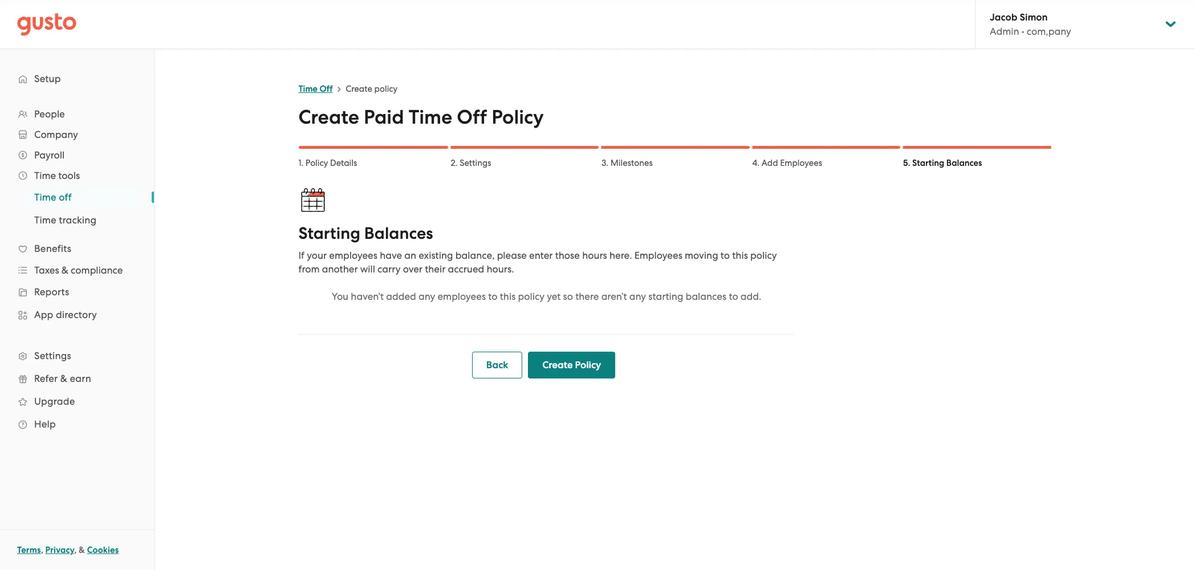 Task type: locate. For each thing, give the bounding box(es) containing it.
1 horizontal spatial employees
[[438, 291, 486, 302]]

2 , from the left
[[74, 545, 77, 556]]

list
[[0, 104, 154, 436], [0, 186, 154, 232]]

help
[[34, 419, 56, 430]]

privacy link
[[45, 545, 74, 556]]

time for time off
[[34, 192, 56, 203]]

0 horizontal spatial starting
[[299, 224, 360, 244]]

those
[[555, 250, 580, 261]]

added
[[386, 291, 416, 302]]

terms , privacy , & cookies
[[17, 545, 119, 556]]

employees right add
[[781, 158, 823, 168]]

& left cookies button
[[79, 545, 85, 556]]

employees right here.
[[635, 250, 683, 261]]

payroll button
[[11, 145, 143, 165]]

employees
[[781, 158, 823, 168], [635, 250, 683, 261]]

app directory
[[34, 309, 97, 321]]

reports link
[[11, 282, 143, 302]]

company
[[34, 129, 78, 140]]

time off
[[34, 192, 72, 203]]

compliance
[[71, 265, 123, 276]]

starting
[[649, 291, 684, 302]]

paid
[[364, 106, 404, 129]]

create inside button
[[543, 359, 573, 371]]

here.
[[610, 250, 632, 261]]

1 horizontal spatial starting balances
[[913, 158, 983, 168]]

this right "moving"
[[733, 250, 748, 261]]

app directory link
[[11, 305, 143, 325]]

2 horizontal spatial policy
[[751, 250, 777, 261]]

milestones
[[611, 158, 653, 168]]

policy
[[492, 106, 544, 129], [306, 158, 328, 168], [575, 359, 601, 371]]

0 horizontal spatial this
[[500, 291, 516, 302]]

2 vertical spatial policy
[[518, 291, 545, 302]]

0 vertical spatial &
[[62, 265, 68, 276]]

privacy
[[45, 545, 74, 556]]

0 horizontal spatial settings
[[34, 350, 71, 362]]

setup
[[34, 73, 61, 84]]

carry
[[378, 264, 401, 275]]

this
[[733, 250, 748, 261], [500, 291, 516, 302]]

0 horizontal spatial policy
[[375, 84, 398, 94]]

so
[[563, 291, 573, 302]]

starting balances
[[913, 158, 983, 168], [299, 224, 433, 244]]

taxes
[[34, 265, 59, 276]]

refer & earn link
[[11, 369, 143, 389]]

, left privacy link
[[41, 545, 43, 556]]

1 vertical spatial &
[[60, 373, 67, 385]]

time off link
[[21, 187, 143, 208]]

1 vertical spatial employees
[[438, 291, 486, 302]]

create paid time off policy
[[299, 106, 544, 129]]

off
[[320, 84, 333, 94], [457, 106, 487, 129]]

0 horizontal spatial any
[[419, 291, 435, 302]]

your
[[307, 250, 327, 261]]

reports
[[34, 286, 69, 298]]

gusto navigation element
[[0, 49, 154, 454]]

0 vertical spatial employees
[[781, 158, 823, 168]]

jacob
[[990, 11, 1018, 23]]

1 vertical spatial balances
[[364, 224, 433, 244]]

1 horizontal spatial off
[[457, 106, 487, 129]]

policy up paid
[[375, 84, 398, 94]]

to left add.
[[729, 291, 739, 302]]

,
[[41, 545, 43, 556], [74, 545, 77, 556]]

1 vertical spatial policy
[[306, 158, 328, 168]]

this inside if your employees have an existing balance, please enter those hours here. employees moving to this policy from another will carry over their accrued hours.
[[733, 250, 748, 261]]

0 horizontal spatial off
[[320, 84, 333, 94]]

over
[[403, 264, 423, 275]]

1 horizontal spatial any
[[630, 291, 646, 302]]

add
[[762, 158, 778, 168]]

time
[[299, 84, 318, 94], [409, 106, 453, 129], [34, 170, 56, 181], [34, 192, 56, 203], [34, 214, 56, 226]]

1 horizontal spatial ,
[[74, 545, 77, 556]]

employees down accrued
[[438, 291, 486, 302]]

tools
[[58, 170, 80, 181]]

balance,
[[456, 250, 495, 261]]

any right added on the bottom
[[419, 291, 435, 302]]

& right taxes
[[62, 265, 68, 276]]

0 vertical spatial starting
[[913, 158, 945, 168]]

2 vertical spatial create
[[543, 359, 573, 371]]

employees
[[329, 250, 378, 261], [438, 291, 486, 302]]

1 vertical spatial employees
[[635, 250, 683, 261]]

& left earn
[[60, 373, 67, 385]]

time inside time tools dropdown button
[[34, 170, 56, 181]]

1 any from the left
[[419, 291, 435, 302]]

1 vertical spatial this
[[500, 291, 516, 302]]

0 vertical spatial off
[[320, 84, 333, 94]]

back button
[[472, 352, 523, 379]]

policy up add.
[[751, 250, 777, 261]]

policy left yet in the bottom of the page
[[518, 291, 545, 302]]

terms link
[[17, 545, 41, 556]]

2 any from the left
[[630, 291, 646, 302]]

tracking
[[59, 214, 97, 226]]

0 horizontal spatial employees
[[329, 250, 378, 261]]

create
[[346, 84, 372, 94], [299, 106, 359, 129], [543, 359, 573, 371]]

1 list from the top
[[0, 104, 154, 436]]

time inside time tracking link
[[34, 214, 56, 226]]

1 vertical spatial policy
[[751, 250, 777, 261]]

create policy button
[[528, 352, 616, 379]]

details
[[330, 158, 357, 168]]

1 vertical spatial create
[[299, 106, 359, 129]]

refer
[[34, 373, 58, 385]]

1 vertical spatial starting
[[299, 224, 360, 244]]

their
[[425, 264, 446, 275]]

another
[[322, 264, 358, 275]]

2 list from the top
[[0, 186, 154, 232]]

, left cookies
[[74, 545, 77, 556]]

time for time tracking
[[34, 214, 56, 226]]

1 vertical spatial starting balances
[[299, 224, 433, 244]]

1 horizontal spatial balances
[[947, 158, 983, 168]]

2 vertical spatial &
[[79, 545, 85, 556]]

employees up another
[[329, 250, 378, 261]]

0 horizontal spatial employees
[[635, 250, 683, 261]]

0 vertical spatial employees
[[329, 250, 378, 261]]

time tracking
[[34, 214, 97, 226]]

1 horizontal spatial policy
[[492, 106, 544, 129]]

to right "moving"
[[721, 250, 730, 261]]

1 horizontal spatial employees
[[781, 158, 823, 168]]

terms
[[17, 545, 41, 556]]

home image
[[17, 13, 76, 36]]

0 vertical spatial this
[[733, 250, 748, 261]]

0 vertical spatial balances
[[947, 158, 983, 168]]

settings inside list
[[34, 350, 71, 362]]

policy
[[375, 84, 398, 94], [751, 250, 777, 261], [518, 291, 545, 302]]

1 vertical spatial settings
[[34, 350, 71, 362]]

add.
[[741, 291, 762, 302]]

if
[[299, 250, 305, 261]]

any right aren't
[[630, 291, 646, 302]]

0 horizontal spatial balances
[[364, 224, 433, 244]]

1 horizontal spatial this
[[733, 250, 748, 261]]

app
[[34, 309, 53, 321]]

2 vertical spatial policy
[[575, 359, 601, 371]]

& inside dropdown button
[[62, 265, 68, 276]]

balances
[[947, 158, 983, 168], [364, 224, 433, 244]]

jacob simon admin • com,pany
[[990, 11, 1072, 37]]

from
[[299, 264, 320, 275]]

2 horizontal spatial policy
[[575, 359, 601, 371]]

0 vertical spatial settings
[[460, 158, 492, 168]]

time inside time off link
[[34, 192, 56, 203]]

this down hours.
[[500, 291, 516, 302]]

0 vertical spatial create
[[346, 84, 372, 94]]

starting
[[913, 158, 945, 168], [299, 224, 360, 244]]

time for time off
[[299, 84, 318, 94]]

0 horizontal spatial ,
[[41, 545, 43, 556]]

1 horizontal spatial starting
[[913, 158, 945, 168]]

1 horizontal spatial settings
[[460, 158, 492, 168]]

time tools
[[34, 170, 80, 181]]

0 horizontal spatial policy
[[306, 158, 328, 168]]

time off
[[299, 84, 333, 94]]



Task type: describe. For each thing, give the bounding box(es) containing it.
you haven't added any employees to this policy yet so there aren't any starting balances to add.
[[332, 291, 762, 302]]

balances
[[686, 291, 727, 302]]

please
[[497, 250, 527, 261]]

settings link
[[11, 346, 143, 366]]

earn
[[70, 373, 91, 385]]

time tools button
[[11, 165, 143, 186]]

0 vertical spatial policy
[[375, 84, 398, 94]]

list containing people
[[0, 104, 154, 436]]

list containing time off
[[0, 186, 154, 232]]

existing
[[419, 250, 453, 261]]

1 horizontal spatial policy
[[518, 291, 545, 302]]

off
[[59, 192, 72, 203]]

refer & earn
[[34, 373, 91, 385]]

company button
[[11, 124, 143, 145]]

taxes & compliance button
[[11, 260, 143, 281]]

upgrade
[[34, 396, 75, 407]]

0 horizontal spatial starting balances
[[299, 224, 433, 244]]

to down hours.
[[489, 291, 498, 302]]

back
[[486, 359, 508, 371]]

upgrade link
[[11, 391, 143, 412]]

setup link
[[11, 68, 143, 89]]

enter
[[529, 250, 553, 261]]

directory
[[56, 309, 97, 321]]

payroll
[[34, 149, 65, 161]]

to inside if your employees have an existing balance, please enter those hours here. employees moving to this policy from another will carry over their accrued hours.
[[721, 250, 730, 261]]

taxes & compliance
[[34, 265, 123, 276]]

& for earn
[[60, 373, 67, 385]]

time for time tools
[[34, 170, 56, 181]]

an
[[405, 250, 417, 261]]

employees inside if your employees have an existing balance, please enter those hours here. employees moving to this policy from another will carry over their accrued hours.
[[635, 250, 683, 261]]

time tracking link
[[21, 210, 143, 230]]

employees inside if your employees have an existing balance, please enter those hours here. employees moving to this policy from another will carry over their accrued hours.
[[329, 250, 378, 261]]

people
[[34, 108, 65, 120]]

cookies button
[[87, 544, 119, 557]]

hours
[[583, 250, 607, 261]]

aren't
[[602, 291, 627, 302]]

•
[[1022, 26, 1025, 37]]

have
[[380, 250, 402, 261]]

com,pany
[[1027, 26, 1072, 37]]

time off link
[[299, 84, 333, 94]]

admin
[[990, 26, 1020, 37]]

benefits link
[[11, 238, 143, 259]]

benefits
[[34, 243, 71, 254]]

you
[[332, 291, 349, 302]]

0 vertical spatial starting balances
[[913, 158, 983, 168]]

moving
[[685, 250, 719, 261]]

accrued
[[448, 264, 485, 275]]

policy inside if your employees have an existing balance, please enter those hours here. employees moving to this policy from another will carry over their accrued hours.
[[751, 250, 777, 261]]

add employees
[[762, 158, 823, 168]]

people button
[[11, 104, 143, 124]]

create policy
[[346, 84, 398, 94]]

create for create policy
[[346, 84, 372, 94]]

if your employees have an existing balance, please enter those hours here. employees moving to this policy from another will carry over their accrued hours.
[[299, 250, 777, 275]]

help link
[[11, 414, 143, 435]]

policy inside button
[[575, 359, 601, 371]]

hours.
[[487, 264, 514, 275]]

yet
[[547, 291, 561, 302]]

1 vertical spatial off
[[457, 106, 487, 129]]

will
[[360, 264, 375, 275]]

create for create paid time off policy
[[299, 106, 359, 129]]

haven't
[[351, 291, 384, 302]]

simon
[[1020, 11, 1048, 23]]

policy details
[[306, 158, 357, 168]]

0 vertical spatial policy
[[492, 106, 544, 129]]

& for compliance
[[62, 265, 68, 276]]

create for create policy
[[543, 359, 573, 371]]

1 , from the left
[[41, 545, 43, 556]]

there
[[576, 291, 599, 302]]

create policy
[[543, 359, 601, 371]]

cookies
[[87, 545, 119, 556]]



Task type: vqa. For each thing, say whether or not it's contained in the screenshot.
Robinson
no



